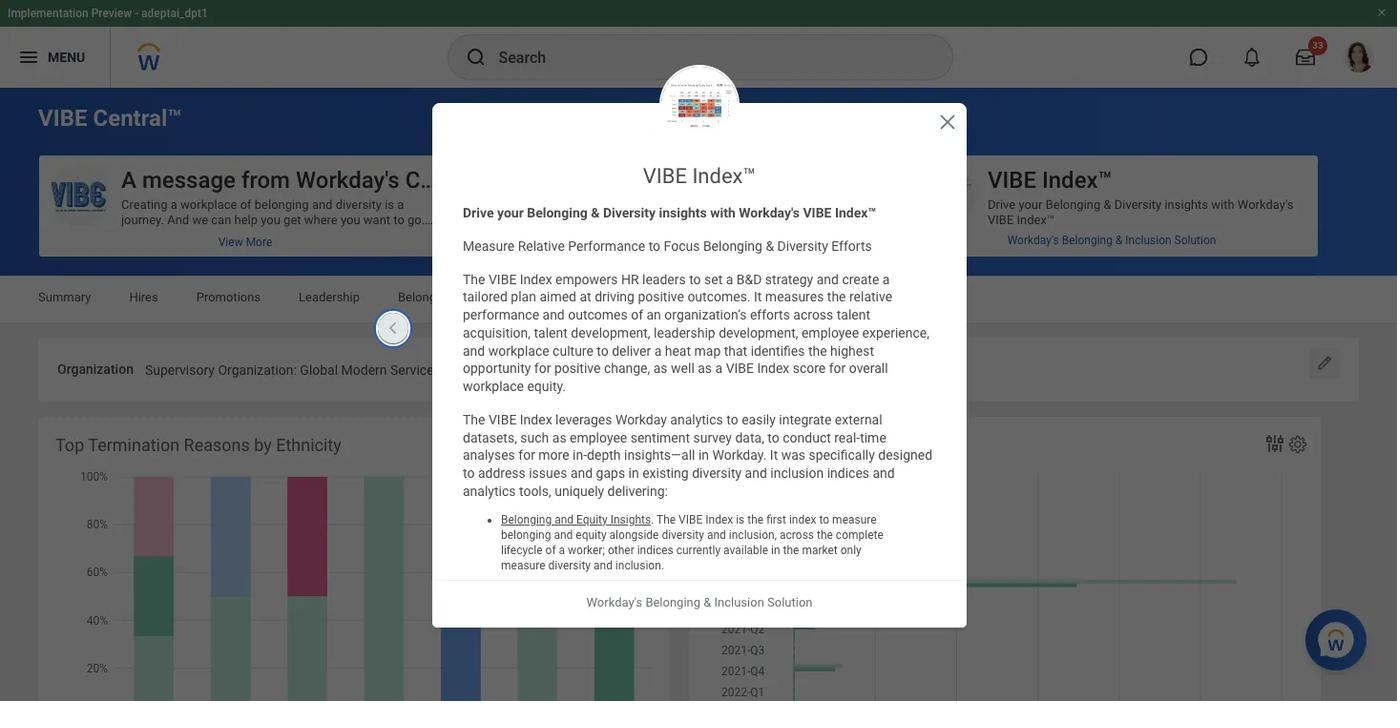 Task type: describe. For each thing, give the bounding box(es) containing it.
in inside the coming together on the path to equality learn how companies, leaders, and organizations each play a role in building equality. join the webinar with workday leaders and discover ways to assess your intentions against outcomes and drive real change. watch webinar
[[614, 365, 624, 380]]

belonging inside "tab list"
[[398, 290, 453, 304]]

learn inside uniting at workday for social justice we're taking action to examine our practices and accelerate progress in our company. learn how we're working together to create systemic change both within workday and externally. read blog
[[757, 472, 788, 487]]

for inside uniting at workday for social justice we're taking action to examine our practices and accelerate progress in our company. learn how we're working together to create systemic change both within workday and externally. read blog
[[661, 442, 677, 456]]

1 horizontal spatial drive your belonging & diversity insights with workday's vibe index™
[[988, 198, 1294, 227]]

diversity inside creating belonging and diversity in the workplace with vibe™
[[686, 198, 733, 212]]

0 vertical spatial talent
[[837, 308, 871, 323]]

externally.
[[629, 503, 685, 517]]

the inside . the vibe index is the first index to measure belonging and equity alongside diversity and inclusion, across the complete lifecycle of a worker; other indices currently available in the market only measure diversity and inclusion.
[[657, 513, 676, 527]]

with inside the coming together on the path to equality learn how companies, leaders, and organizations each play a role in building equality. join the webinar with workday leaders and discover ways to assess your intentions against outcomes and drive real change. watch webinar
[[816, 365, 840, 380]]

across inside . the vibe index is the first index to measure belonging and equity alongside diversity and inclusion, across the complete lifecycle of a worker; other indices currently available in the market only measure diversity and inclusion.
[[780, 529, 814, 542]]

officer
[[559, 167, 629, 194]]

change
[[755, 487, 796, 502]]

efforts inside measure relative performance to focus belonging & diversity efforts
[[1038, 259, 1076, 273]]

create inside uniting at workday for social justice we're taking action to examine our practices and accelerate progress in our company. learn how we're working together to create systemic change both within workday and externally. read blog
[[665, 487, 699, 502]]

insights
[[611, 513, 651, 527]]

0 vertical spatial analytics
[[670, 412, 723, 428]]

equality
[[732, 335, 776, 349]]

join
[[722, 365, 746, 380]]

together
[[601, 487, 648, 502]]

and down designed
[[873, 466, 895, 481]]

top termination reasons by ethnicity element
[[38, 417, 670, 702]]

attrition
[[491, 290, 536, 304]]

0 vertical spatial inclusion
[[1126, 234, 1172, 247]]

workday's inside drive your belonging & diversity insights with workday's vibe index™
[[1238, 198, 1294, 212]]

market
[[802, 544, 838, 557]]

identifies
[[751, 343, 805, 359]]

the vibe index empowers hr leaders to set a b&d strategy and create a tailored plan aimed at driving positive outcomes. it measures the relative performance and outcomes of an organization's efforts across talent acquisition, talent development, leadership development, employee experience, and workplace culture to deliver a heat map that identifies the highest opportunity for positive change, as well as a vibe index score for overall workplace equity.
[[463, 272, 933, 394]]

belonging and equity insights
[[501, 513, 651, 527]]

inclusion
[[771, 466, 824, 481]]

0 horizontal spatial drive your belonging & diversity insights with workday's vibe index™
[[463, 205, 877, 220]]

belonging inside creating belonging and diversity in the workplace with vibe™
[[604, 198, 659, 212]]

blog
[[586, 518, 610, 532]]

and up measures
[[817, 272, 839, 287]]

such
[[521, 430, 549, 446]]

close image
[[936, 111, 959, 134]]

culture
[[553, 343, 594, 359]]

a message from workday's chief diversity officer carin taylor button
[[39, 156, 756, 257]]

main content containing vibe central™
[[0, 88, 1397, 702]]

vibe inside drive your belonging & diversity insights with workday's vibe index™
[[988, 213, 1014, 227]]

focus inside measure relative performance to focus belonging & diversity efforts
[[1175, 243, 1208, 258]]

0 vertical spatial positive
[[638, 290, 684, 305]]

the inside creating belonging and diversity in the workplace with vibe™
[[749, 198, 766, 212]]

index down identifies
[[757, 361, 790, 376]]

1 webinar from the top
[[593, 304, 638, 319]]

accelerate
[[555, 472, 612, 487]]

of inside the vibe index empowers hr leaders to set a b&d strategy and create a tailored plan aimed at driving positive outcomes. it measures the relative performance and outcomes of an organization's efforts across talent acquisition, talent development, leadership development, employee experience, and workplace culture to deliver a heat map that identifies the highest opportunity for positive change, as well as a vibe index score for overall workplace equity.
[[631, 308, 643, 323]]

date
[[735, 362, 763, 377]]

existing
[[643, 466, 689, 481]]

0 horizontal spatial relative
[[518, 238, 565, 254]]

we're
[[555, 457, 585, 471]]

assess
[[768, 381, 807, 395]]

& inside measure relative performance to focus belonging & diversity efforts
[[1269, 243, 1277, 258]]

b&d
[[737, 272, 762, 287]]

change,
[[604, 361, 650, 376]]

summary
[[38, 290, 91, 304]]

real-
[[834, 430, 860, 446]]

play
[[555, 365, 577, 380]]

index inside the vibe index leverages workday analytics to easily integrate external datasets, such as employee sentiment survey data, to conduct real-time analyses for more in-depth insights—all in workday. it was specifically designed to address issues and gaps in existing diversity and inclusion indices and analytics tools, uniquely delivering:
[[520, 412, 552, 428]]

in inside . the vibe index is the first index to measure belonging and equity alongside diversity and inclusion, across the complete lifecycle of a worker; other indices currently available in the market only measure diversity and inclusion.
[[771, 544, 780, 557]]

plan
[[511, 290, 536, 305]]

1 horizontal spatial -
[[899, 435, 904, 455]]

organizations
[[751, 350, 826, 364]]

driving
[[595, 290, 635, 305]]

hr
[[621, 272, 639, 287]]

0 vertical spatial solution
[[1175, 234, 1216, 247]]

in up delivering:
[[629, 466, 639, 481]]

that
[[724, 343, 748, 359]]

1 horizontal spatial measure relative performance to focus belonging & diversity efforts
[[988, 243, 1277, 273]]

previous announcement image
[[378, 314, 409, 342]]

2 vertical spatial diversity
[[548, 559, 591, 573]]

diversity inside the vibe index leverages workday analytics to easily integrate external datasets, such as employee sentiment survey data, to conduct real-time analyses for more in-depth insights—all in workday. it was specifically designed to address issues and gaps in existing diversity and inclusion indices and analytics tools, uniquely delivering:
[[692, 466, 742, 481]]

a message from workday's chief diversity officer carin taylor
[[121, 167, 756, 194]]

vibe central™
[[38, 105, 182, 132]]

supervisory organization: global modern services
[[145, 363, 441, 378]]

create inside the vibe index empowers hr leaders to set a b&d strategy and create a tailored plan aimed at driving positive outcomes. it measures the relative performance and outcomes of an organization's efforts across talent acquisition, talent development, leadership development, employee experience, and workplace culture to deliver a heat map that identifies the highest opportunity for positive change, as well as a vibe index score for overall workplace equity.
[[842, 272, 879, 287]]

vibe index™ inside main content
[[988, 167, 1113, 194]]

map
[[694, 343, 721, 359]]

it inside the vibe index leverages workday analytics to easily integrate external datasets, such as employee sentiment survey data, to conduct real-time analyses for more in-depth insights—all in workday. it was specifically designed to address issues and gaps in existing diversity and inclusion indices and analytics tools, uniquely delivering:
[[770, 448, 778, 463]]

diversity inside measure relative performance to focus belonging & diversity efforts
[[988, 259, 1035, 273]]

depth
[[587, 448, 621, 463]]

and down ways
[[715, 396, 735, 410]]

how inside the coming together on the path to equality learn how companies, leaders, and organizations each play a role in building equality. join the webinar with workday leaders and discover ways to assess your intentions against outcomes and drive real change. watch webinar
[[589, 350, 612, 364]]

carin
[[635, 167, 689, 194]]

performance
[[463, 308, 539, 323]]

notifications large image
[[1243, 48, 1262, 67]]

termination
[[88, 435, 180, 455]]

quarterly turnover rates - gender element
[[689, 417, 1321, 702]]

by
[[254, 435, 272, 455]]

of inside . the vibe index is the first index to measure belonging and equity alongside diversity and inclusion, across the complete lifecycle of a worker; other indices currently available in the market only measure diversity and inclusion.
[[546, 544, 556, 557]]

and down 'aimed'
[[543, 308, 565, 323]]

how inside uniting at workday for social justice we're taking action to examine our practices and accelerate progress in our company. learn how we're working together to create systemic change both within workday and externally. read blog
[[791, 472, 815, 487]]

building
[[627, 365, 670, 380]]

efforts
[[750, 308, 790, 323]]

reasons
[[184, 435, 250, 455]]

1 horizontal spatial measure
[[832, 513, 877, 527]]

heat
[[665, 343, 691, 359]]

webinar inside the coming together on the path to equality learn how companies, leaders, and organizations each play a role in building equality. join the webinar with workday leaders and discover ways to assess your intentions against outcomes and drive real change. watch webinar
[[593, 411, 638, 426]]

1 horizontal spatial workday's belonging & inclusion solution
[[1008, 234, 1216, 247]]

systemic
[[702, 487, 752, 502]]

employee inside the vibe index empowers hr leaders to set a b&d strategy and create a tailored plan aimed at driving positive outcomes. it measures the relative performance and outcomes of an organization's efforts across talent acquisition, talent development, leadership development, employee experience, and workplace culture to deliver a heat map that identifies the highest opportunity for positive change, as well as a vibe index score for overall workplace equity.
[[802, 325, 859, 341]]

0 vertical spatial workday's belonging & inclusion solution link
[[906, 226, 1318, 255]]

the left 'relative'
[[827, 290, 846, 305]]

change.
[[792, 396, 835, 410]]

1 watch from the top
[[555, 304, 590, 319]]

belonging inside drive your belonging & diversity insights with workday's vibe index™
[[1046, 198, 1101, 212]]

0 horizontal spatial drive
[[463, 205, 494, 220]]

available
[[724, 544, 768, 557]]

a inside the coming together on the path to equality learn how companies, leaders, and organizations each play a role in building equality. join the webinar with workday leaders and discover ways to assess your intentions against outcomes and drive real change. watch webinar
[[580, 365, 587, 380]]

workday up action
[[610, 442, 658, 456]]

gaps
[[596, 466, 625, 481]]

outcomes.
[[688, 290, 751, 305]]

. the vibe index is the first index to measure belonging and equity alongside diversity and inclusion, across the complete lifecycle of a worker; other indices currently available in the market only measure diversity and inclusion.
[[501, 513, 887, 573]]

the right the on at the top left
[[669, 335, 687, 349]]

ways
[[722, 381, 751, 395]]

supervisory
[[145, 363, 215, 378]]

1 vertical spatial measure
[[501, 559, 546, 573]]

start date element
[[774, 350, 845, 385]]

0 horizontal spatial analytics
[[463, 484, 516, 499]]

learn inside the coming together on the path to equality learn how companies, leaders, and organizations each play a role in building equality. join the webinar with workday leaders and discover ways to assess your intentions against outcomes and drive real change. watch webinar
[[555, 350, 586, 364]]

adeptai_dpt1
[[141, 7, 208, 20]]

drive inside drive your belonging & diversity insights with workday's vibe index™
[[988, 198, 1016, 212]]

across inside the vibe index empowers hr leaders to set a b&d strategy and create a tailored plan aimed at driving positive outcomes. it measures the relative performance and outcomes of an organization's efforts across talent acquisition, talent development, leadership development, employee experience, and workplace culture to deliver a heat map that identifies the highest opportunity for positive change, as well as a vibe index score for overall workplace equity.
[[794, 308, 834, 323]]

from
[[241, 167, 290, 194]]

it inside the vibe index empowers hr leaders to set a b&d strategy and create a tailored plan aimed at driving positive outcomes. it measures the relative performance and outcomes of an organization's efforts across talent acquisition, talent development, leadership development, employee experience, and workplace culture to deliver a heat map that identifies the highest opportunity for positive change, as well as a vibe index score for overall workplace equity.
[[754, 290, 762, 305]]

in inside creating belonging and diversity in the workplace with vibe™
[[736, 198, 746, 212]]

more (1)
[[868, 363, 919, 378]]

quarterly
[[706, 435, 776, 455]]

real
[[768, 396, 789, 410]]

the for the vibe index leverages workday analytics to easily integrate external datasets, such as employee sentiment survey data, to conduct real-time analyses for more in-depth insights—all in workday. it was specifically designed to address issues and gaps in existing diversity and inclusion indices and analytics tools, uniquely delivering:
[[463, 412, 485, 428]]

and left equity
[[555, 513, 574, 527]]

delivering:
[[608, 484, 668, 499]]

index up plan on the left top
[[520, 272, 552, 287]]

vibe™
[[555, 213, 588, 227]]

for down highest
[[829, 361, 846, 376]]

companies,
[[615, 350, 678, 364]]

search image
[[464, 46, 487, 69]]

more
[[868, 363, 899, 378]]

0 horizontal spatial inclusion
[[714, 596, 764, 610]]

gender
[[908, 435, 963, 455]]

0 horizontal spatial vibe index™
[[643, 165, 756, 188]]

coming
[[555, 335, 597, 349]]

experience,
[[863, 325, 930, 341]]

and down 'together'
[[605, 503, 626, 517]]

1 vertical spatial diversity
[[662, 529, 704, 542]]

workday.
[[713, 448, 767, 463]]

0 horizontal spatial your
[[497, 205, 524, 220]]

2 horizontal spatial your
[[1019, 198, 1043, 212]]

issues
[[529, 466, 567, 481]]

tab list containing summary
[[19, 277, 1378, 323]]

and down workday.
[[745, 466, 767, 481]]

and down belonging and equity insights
[[554, 529, 573, 542]]

& inside drive your belonging & diversity insights with workday's vibe index™
[[1104, 198, 1112, 212]]

set
[[704, 272, 723, 287]]

at inside uniting at workday for social justice we're taking action to examine our practices and accelerate progress in our company. learn how we're working together to create systemic change both within workday and externally. read blog
[[596, 442, 607, 456]]

working
[[555, 487, 598, 502]]

time
[[860, 430, 887, 446]]

uniting at workday for social justice we're taking action to examine our practices and accelerate progress in our company. learn how we're working together to create systemic change both within workday and externally. read blog
[[555, 442, 860, 532]]

complete
[[836, 529, 884, 542]]

outcomes inside the coming together on the path to equality learn how companies, leaders, and organizations each play a role in building equality. join the webinar with workday leaders and discover ways to assess your intentions against outcomes and drive real change. watch webinar
[[656, 396, 712, 410]]

global
[[300, 363, 338, 378]]

only
[[841, 544, 862, 557]]

0 vertical spatial workplace
[[488, 343, 549, 359]]

start date
[[703, 362, 763, 377]]

vibe inside the vibe index leverages workday analytics to easily integrate external datasets, such as employee sentiment survey data, to conduct real-time analyses for more in-depth insights—all in workday. it was specifically designed to address issues and gaps in existing diversity and inclusion indices and analytics tools, uniquely delivering:
[[489, 412, 517, 428]]

other
[[608, 544, 634, 557]]



Task type: locate. For each thing, give the bounding box(es) containing it.
yes
[[670, 363, 691, 378]]

1 development, from the left
[[571, 325, 651, 341]]

1 horizontal spatial at
[[596, 442, 607, 456]]

0 horizontal spatial our
[[679, 472, 698, 487]]

workday inside the vibe index leverages workday analytics to easily integrate external datasets, such as employee sentiment survey data, to conduct real-time analyses for more in-depth insights—all in workday. it was specifically designed to address issues and gaps in existing diversity and inclusion indices and analytics tools, uniquely delivering:
[[616, 412, 667, 428]]

0 vertical spatial learn
[[555, 350, 586, 364]]

talent up culture
[[534, 325, 568, 341]]

inbox large image
[[1296, 48, 1315, 67]]

top termination reasons by ethnicity
[[55, 435, 341, 455]]

turnover
[[780, 435, 847, 455]]

1 horizontal spatial our
[[726, 457, 744, 471]]

for inside the vibe index leverages workday analytics to easily integrate external datasets, such as employee sentiment survey data, to conduct real-time analyses for more in-depth insights—all in workday. it was specifically designed to address issues and gaps in existing diversity and inclusion indices and analytics tools, uniquely delivering:
[[519, 448, 535, 463]]

acquisition,
[[463, 325, 531, 341]]

0 vertical spatial create
[[842, 272, 879, 287]]

of
[[631, 308, 643, 323], [546, 544, 556, 557]]

1 horizontal spatial development,
[[719, 325, 798, 341]]

0 horizontal spatial measure relative performance to focus belonging & diversity efforts
[[463, 238, 872, 254]]

practices
[[747, 457, 798, 471]]

for up existing
[[661, 442, 677, 456]]

measure inside measure relative performance to focus belonging & diversity efforts
[[988, 243, 1036, 258]]

the up datasets,
[[463, 412, 485, 428]]

1 horizontal spatial learn
[[757, 472, 788, 487]]

workday's inside button
[[296, 167, 400, 194]]

positive down culture
[[554, 361, 601, 376]]

how up the role
[[589, 350, 612, 364]]

promotions
[[196, 290, 261, 304]]

More (1) text field
[[868, 351, 919, 384]]

performance inside measure relative performance to focus belonging & diversity efforts
[[1086, 243, 1157, 258]]

and inside creating belonging and diversity in the workplace with vibe™
[[662, 198, 683, 212]]

tab list
[[19, 277, 1378, 323]]

and up join
[[728, 350, 748, 364]]

outcomes down discover
[[656, 396, 712, 410]]

of right lifecycle
[[546, 544, 556, 557]]

it left was
[[770, 448, 778, 463]]

1 horizontal spatial indices
[[827, 466, 870, 481]]

webinar
[[770, 365, 813, 380]]

in-
[[573, 448, 587, 463]]

0 vertical spatial leadership
[[869, 167, 982, 194]]

1 horizontal spatial vibe index™
[[988, 167, 1113, 194]]

diversity
[[692, 466, 742, 481], [662, 529, 704, 542], [548, 559, 591, 573]]

examine
[[676, 457, 723, 471]]

0 vertical spatial watch
[[555, 304, 590, 319]]

creating
[[555, 198, 601, 212]]

0 horizontal spatial of
[[546, 544, 556, 557]]

the right the is
[[748, 513, 764, 527]]

create up 'relative'
[[842, 272, 879, 287]]

drive
[[988, 198, 1016, 212], [463, 205, 494, 220]]

0 horizontal spatial indices
[[637, 544, 674, 557]]

1 horizontal spatial inclusion
[[1126, 234, 1172, 247]]

index up the such
[[520, 412, 552, 428]]

0 vertical spatial webinar
[[593, 304, 638, 319]]

indices inside the vibe index leverages workday analytics to easily integrate external datasets, such as employee sentiment survey data, to conduct real-time analyses for more in-depth insights—all in workday. it was specifically designed to address issues and gaps in existing diversity and inclusion indices and analytics tools, uniquely delivering:
[[827, 466, 870, 481]]

implementation preview -   adeptai_dpt1 banner
[[0, 0, 1397, 88]]

leaders right hr
[[642, 272, 686, 287]]

1 vertical spatial leadership
[[299, 290, 360, 304]]

1 vertical spatial positive
[[554, 361, 601, 376]]

in down taylor
[[736, 198, 746, 212]]

sentiment
[[631, 430, 690, 446]]

index left the is
[[706, 513, 733, 527]]

empowers
[[556, 272, 618, 287]]

1 horizontal spatial as
[[654, 361, 668, 376]]

learn down practices
[[757, 472, 788, 487]]

modern
[[341, 363, 387, 378]]

0 vertical spatial indices
[[827, 466, 870, 481]]

lifecycle
[[501, 544, 543, 557]]

as left include subordinate organizations "element"
[[654, 361, 668, 376]]

0 vertical spatial across
[[794, 308, 834, 323]]

1 vertical spatial workday's belonging & inclusion solution link
[[432, 582, 967, 629]]

and down worker;
[[594, 559, 613, 573]]

creating belonging and diversity in the workplace with vibe™
[[555, 198, 854, 227]]

learn up the play
[[555, 350, 586, 364]]

analytics up survey
[[670, 412, 723, 428]]

each
[[829, 350, 856, 364]]

in right the role
[[614, 365, 624, 380]]

talent
[[837, 308, 871, 323], [534, 325, 568, 341]]

1 vertical spatial our
[[679, 472, 698, 487]]

alongside
[[610, 529, 659, 542]]

progress
[[615, 472, 663, 487]]

0 vertical spatial measure
[[832, 513, 877, 527]]

2 vertical spatial the
[[657, 513, 676, 527]]

0 horizontal spatial measure
[[463, 238, 515, 254]]

employee inside the vibe index leverages workday analytics to easily integrate external datasets, such as employee sentiment survey data, to conduct real-time analyses for more in-depth insights—all in workday. it was specifically designed to address issues and gaps in existing diversity and inclusion indices and analytics tools, uniquely delivering:
[[570, 430, 627, 446]]

workday up intentions
[[555, 381, 602, 395]]

vibe
[[38, 105, 87, 132], [643, 165, 687, 188], [988, 167, 1037, 194], [803, 205, 832, 220], [988, 213, 1014, 227], [489, 272, 517, 287], [726, 361, 754, 376], [489, 412, 517, 428], [679, 513, 703, 527]]

it down b&d on the right of the page
[[754, 290, 762, 305]]

1 vertical spatial talent
[[534, 325, 568, 341]]

workday
[[555, 381, 602, 395], [616, 412, 667, 428], [610, 442, 658, 456], [555, 503, 602, 517]]

in down survey
[[699, 448, 709, 463]]

0 horizontal spatial -
[[135, 7, 139, 20]]

measure
[[832, 513, 877, 527], [501, 559, 546, 573]]

talent down 'relative'
[[837, 308, 871, 323]]

employee up each
[[802, 325, 859, 341]]

coming together on the path to equality learn how companies, leaders, and organizations each play a role in building equality. join the webinar with workday leaders and discover ways to assess your intentions against outcomes and drive real change. watch webinar
[[555, 335, 856, 426]]

currently
[[676, 544, 721, 557]]

0 horizontal spatial learn
[[555, 350, 586, 364]]

index inside . the vibe index is the first index to measure belonging and equity alongside diversity and inclusion, across the complete lifecycle of a worker; other indices currently available in the market only measure diversity and inclusion.
[[706, 513, 733, 527]]

watch inside the coming together on the path to equality learn how companies, leaders, and organizations each play a role in building equality. join the webinar with workday leaders and discover ways to assess your intentions against outcomes and drive real change. watch webinar
[[555, 411, 590, 426]]

0 horizontal spatial efforts
[[832, 238, 872, 254]]

1 horizontal spatial how
[[791, 472, 815, 487]]

at inside the vibe index empowers hr leaders to set a b&d strategy and create a tailored plan aimed at driving positive outcomes. it measures the relative performance and outcomes of an organization's efforts across talent acquisition, talent development, leadership development, employee experience, and workplace culture to deliver a heat map that identifies the highest opportunity for positive change, as well as a vibe index score for overall workplace equity.
[[580, 290, 591, 305]]

organizations
[[575, 362, 658, 377]]

development, down the efforts
[[719, 325, 798, 341]]

and down in-
[[571, 466, 593, 481]]

1 horizontal spatial analytics
[[670, 412, 723, 428]]

more
[[539, 448, 569, 463]]

employee
[[802, 325, 859, 341], [570, 430, 627, 446]]

2 horizontal spatial as
[[698, 361, 712, 376]]

diversity inside a message from workday's chief diversity officer carin taylor button
[[465, 167, 554, 194]]

at down empowers
[[580, 290, 591, 305]]

organization's
[[665, 308, 747, 323]]

leadership up global
[[299, 290, 360, 304]]

1 vertical spatial inclusion
[[714, 596, 764, 610]]

1 vertical spatial of
[[546, 544, 556, 557]]

worker;
[[568, 544, 605, 557]]

1 vertical spatial indices
[[637, 544, 674, 557]]

insights inside drive your belonging & diversity insights with workday's vibe index™
[[1165, 198, 1208, 212]]

the up market
[[817, 529, 833, 542]]

aimed
[[540, 290, 577, 305]]

1 horizontal spatial solution
[[1175, 234, 1216, 247]]

0 horizontal spatial at
[[580, 290, 591, 305]]

a
[[121, 167, 136, 194]]

and up include
[[463, 343, 485, 359]]

0 horizontal spatial positive
[[554, 361, 601, 376]]

insights—all
[[624, 448, 695, 463]]

1 vertical spatial watch
[[555, 411, 590, 426]]

development, down the watch webinar
[[571, 325, 651, 341]]

across down index
[[780, 529, 814, 542]]

1 horizontal spatial it
[[770, 448, 778, 463]]

workday inside the coming together on the path to equality learn how companies, leaders, and organizations each play a role in building equality. join the webinar with workday leaders and discover ways to assess your intentions against outcomes and drive real change. watch webinar
[[555, 381, 602, 395]]

diversity down worker;
[[548, 559, 591, 573]]

0 horizontal spatial how
[[589, 350, 612, 364]]

the right join
[[749, 365, 767, 380]]

measure up complete
[[832, 513, 877, 527]]

vibe inside . the vibe index is the first index to measure belonging and equity alongside diversity and inclusion, across the complete lifecycle of a worker; other indices currently available in the market only measure diversity and inclusion.
[[679, 513, 703, 527]]

tools,
[[519, 484, 551, 499]]

indices down specifically
[[827, 466, 870, 481]]

0 vertical spatial workday's belonging & inclusion solution
[[1008, 234, 1216, 247]]

and up "currently"
[[707, 529, 726, 542]]

1 horizontal spatial positive
[[638, 290, 684, 305]]

measures
[[765, 290, 824, 305]]

role
[[590, 365, 611, 380]]

2 development, from the left
[[719, 325, 798, 341]]

in down insights—all
[[666, 472, 676, 487]]

include subordinate organizations element
[[670, 350, 691, 385]]

1 vertical spatial how
[[791, 472, 815, 487]]

0 horizontal spatial talent
[[534, 325, 568, 341]]

taking
[[588, 457, 622, 471]]

1 horizontal spatial drive
[[988, 198, 1016, 212]]

organization element
[[145, 350, 441, 385]]

1 horizontal spatial relative
[[1039, 243, 1083, 258]]

and down building
[[649, 381, 670, 395]]

1 horizontal spatial of
[[631, 308, 643, 323]]

-
[[135, 7, 139, 20], [899, 435, 904, 455]]

edit image
[[1315, 354, 1334, 373]]

watch up coming
[[555, 304, 590, 319]]

09/01/2019
[[774, 363, 845, 378]]

diversity up systemic
[[692, 466, 742, 481]]

1 vertical spatial solution
[[767, 596, 813, 610]]

0 vertical spatial leaders
[[642, 272, 686, 287]]

inclusion,
[[729, 529, 777, 542]]

0 horizontal spatial performance
[[568, 238, 645, 254]]

workplace
[[488, 343, 549, 359], [463, 379, 524, 394]]

1 vertical spatial workday's belonging & inclusion solution
[[587, 596, 813, 610]]

preview
[[91, 7, 132, 20]]

1 horizontal spatial employee
[[802, 325, 859, 341]]

positive up an
[[638, 290, 684, 305]]

with inside creating belonging and diversity in the workplace with vibe™
[[831, 198, 854, 212]]

belonging
[[501, 529, 551, 542]]

1 vertical spatial -
[[899, 435, 904, 455]]

1 horizontal spatial efforts
[[1038, 259, 1076, 273]]

the inside the vibe index leverages workday analytics to easily integrate external datasets, such as employee sentiment survey data, to conduct real-time analyses for more in-depth insights—all in workday. it was specifically designed to address issues and gaps in existing diversity and inclusion indices and analytics tools, uniquely delivering:
[[463, 412, 485, 428]]

watch down intentions
[[555, 411, 590, 426]]

and down turnover
[[801, 457, 821, 471]]

to inside . the vibe index is the first index to measure belonging and equity alongside diversity and inclusion, across the complete lifecycle of a worker; other indices currently available in the market only measure diversity and inclusion.
[[819, 513, 830, 527]]

workplace up subordinate
[[488, 343, 549, 359]]

uniting
[[555, 442, 593, 456]]

it
[[754, 290, 762, 305], [770, 448, 778, 463]]

1 horizontal spatial insights
[[1165, 198, 1208, 212]]

2 webinar from the top
[[593, 411, 638, 426]]

1 vertical spatial learn
[[757, 472, 788, 487]]

leaders inside the coming together on the path to equality learn how companies, leaders, and organizations each play a role in building equality. join the webinar with workday leaders and discover ways to assess your intentions against outcomes and drive real change. watch webinar
[[605, 381, 646, 395]]

measure
[[463, 238, 515, 254], [988, 243, 1036, 258]]

workplace
[[769, 198, 828, 212]]

belonging inside measure relative performance to focus belonging & diversity efforts
[[1211, 243, 1266, 258]]

workday down working
[[555, 503, 602, 517]]

hires
[[129, 290, 158, 304]]

watch webinar
[[555, 304, 638, 319]]

- right rates
[[899, 435, 904, 455]]

deliver
[[612, 343, 651, 359]]

1 vertical spatial the
[[463, 412, 485, 428]]

datasets,
[[463, 430, 517, 446]]

our down justice
[[726, 457, 744, 471]]

- inside banner
[[135, 7, 139, 20]]

webinar down the against
[[593, 411, 638, 426]]

chief
[[405, 167, 459, 194]]

the
[[749, 198, 766, 212], [827, 290, 846, 305], [669, 335, 687, 349], [808, 343, 827, 359], [749, 365, 767, 380], [748, 513, 764, 527], [817, 529, 833, 542], [783, 544, 799, 557]]

equity
[[577, 513, 608, 527]]

the down the belonging & diversity thought leadership at the top
[[749, 198, 766, 212]]

organization:
[[218, 363, 297, 378]]

0 horizontal spatial measure
[[501, 559, 546, 573]]

the
[[463, 272, 485, 287], [463, 412, 485, 428], [657, 513, 676, 527]]

solution
[[1175, 234, 1216, 247], [767, 596, 813, 610]]

discover
[[673, 381, 719, 395]]

within
[[827, 487, 860, 502]]

outcomes inside the vibe index empowers hr leaders to set a b&d strategy and create a tailored plan aimed at driving positive outcomes. it measures the relative performance and outcomes of an organization's efforts across talent acquisition, talent development, leadership development, employee experience, and workplace culture to deliver a heat map that identifies the highest opportunity for positive change, as well as a vibe index score for overall workplace equity.
[[568, 308, 628, 323]]

at up taking
[[596, 442, 607, 456]]

1 horizontal spatial your
[[810, 381, 834, 395]]

0 horizontal spatial focus
[[664, 238, 700, 254]]

outcomes down driving
[[568, 308, 628, 323]]

the up score on the bottom of the page
[[808, 343, 827, 359]]

employee up depth on the bottom left of the page
[[570, 430, 627, 446]]

1 vertical spatial workplace
[[463, 379, 524, 394]]

as down map
[[698, 361, 712, 376]]

leadership down close icon in the right top of the page
[[869, 167, 982, 194]]

we're
[[818, 472, 846, 487]]

at
[[580, 290, 591, 305], [596, 442, 607, 456]]

0 vertical spatial outcomes
[[568, 308, 628, 323]]

leaders inside the vibe index empowers hr leaders to set a b&d strategy and create a tailored plan aimed at driving positive outcomes. it measures the relative performance and outcomes of an organization's efforts across talent acquisition, talent development, leadership development, employee experience, and workplace culture to deliver a heat map that identifies the highest opportunity for positive change, as well as a vibe index score for overall workplace equity.
[[642, 272, 686, 287]]

- right preview
[[135, 7, 139, 20]]

0 vertical spatial it
[[754, 290, 762, 305]]

insights
[[1165, 198, 1208, 212], [659, 205, 707, 220]]

belonging & diversity thought leadership
[[555, 167, 982, 194]]

0 vertical spatial employee
[[802, 325, 859, 341]]

0 vertical spatial our
[[726, 457, 744, 471]]

the for the vibe index empowers hr leaders to set a b&d strategy and create a tailored plan aimed at driving positive outcomes. it measures the relative performance and outcomes of an organization's efforts across talent acquisition, talent development, leadership development, employee experience, and workplace culture to deliver a heat map that identifies the highest opportunity for positive change, as well as a vibe index score for overall workplace equity.
[[463, 272, 485, 287]]

0 horizontal spatial create
[[665, 487, 699, 502]]

leadership inside "tab list"
[[299, 290, 360, 304]]

efforts
[[832, 238, 872, 254], [1038, 259, 1076, 273]]

1 horizontal spatial focus
[[1175, 243, 1208, 258]]

vibe index™
[[643, 165, 756, 188], [988, 167, 1113, 194]]

1 horizontal spatial leadership
[[869, 167, 982, 194]]

analytics down address
[[463, 484, 516, 499]]

development,
[[571, 325, 651, 341], [719, 325, 798, 341]]

intentions
[[555, 396, 609, 410]]

measure down lifecycle
[[501, 559, 546, 573]]

create down existing
[[665, 487, 699, 502]]

1 horizontal spatial outcomes
[[656, 396, 712, 410]]

our
[[726, 457, 744, 471], [679, 472, 698, 487]]

as inside the vibe index leverages workday analytics to easily integrate external datasets, such as employee sentiment survey data, to conduct real-time analyses for more in-depth insights—all in workday. it was specifically designed to address issues and gaps in existing diversity and inclusion indices and analytics tools, uniquely delivering:
[[552, 430, 567, 446]]

positive
[[638, 290, 684, 305], [554, 361, 601, 376]]

2 watch from the top
[[555, 411, 590, 426]]

message
[[142, 167, 236, 194]]

the inside the vibe index empowers hr leaders to set a b&d strategy and create a tailored plan aimed at driving positive outcomes. it measures the relative performance and outcomes of an organization's efforts across talent acquisition, talent development, leadership development, employee experience, and workplace culture to deliver a heat map that identifies the highest opportunity for positive change, as well as a vibe index score for overall workplace equity.
[[463, 272, 485, 287]]

0 horizontal spatial workday's belonging & inclusion solution
[[587, 596, 813, 610]]

leaders up the against
[[605, 381, 646, 395]]

webinar up together
[[593, 304, 638, 319]]

for down the such
[[519, 448, 535, 463]]

main content
[[0, 88, 1397, 702]]

your
[[1019, 198, 1043, 212], [497, 205, 524, 220], [810, 381, 834, 395]]

index
[[789, 513, 817, 527]]

how up both
[[791, 472, 815, 487]]

diversity inside drive your belonging & diversity insights with workday's vibe index™
[[1115, 198, 1162, 212]]

path
[[690, 335, 715, 349]]

Supervisory Organization: Global Modern Services text field
[[145, 351, 441, 384]]

0 vertical spatial -
[[135, 7, 139, 20]]

ethnicity
[[276, 435, 341, 455]]

09/01/2019 text field
[[774, 351, 845, 384]]

of left an
[[631, 308, 643, 323]]

diversity up "currently"
[[662, 529, 704, 542]]

our down examine at the bottom of the page
[[679, 472, 698, 487]]

0 horizontal spatial as
[[552, 430, 567, 446]]

opportunity
[[463, 361, 531, 376]]

close environment banner image
[[1376, 7, 1388, 18]]

in down inclusion,
[[771, 544, 780, 557]]

quarterly turnover rates - gender
[[706, 435, 963, 455]]

the left market
[[783, 544, 799, 557]]

and down the carin
[[662, 198, 683, 212]]

designed
[[878, 448, 933, 463]]

was
[[781, 448, 806, 463]]

Yes text field
[[670, 351, 691, 384]]

create
[[842, 272, 879, 287], [665, 487, 699, 502]]

the right .
[[657, 513, 676, 527]]

1 vertical spatial at
[[596, 442, 607, 456]]

0 vertical spatial efforts
[[832, 238, 872, 254]]

0 vertical spatial the
[[463, 272, 485, 287]]

indices inside . the vibe index is the first index to measure belonging and equity alongside diversity and inclusion, across the complete lifecycle of a worker; other indices currently available in the market only measure diversity and inclusion.
[[637, 544, 674, 557]]

1 horizontal spatial performance
[[1086, 243, 1157, 258]]

1 vertical spatial it
[[770, 448, 778, 463]]

the up tailored
[[463, 272, 485, 287]]

workplace down opportunity
[[463, 379, 524, 394]]

your inside the coming together on the path to equality learn how companies, leaders, and organizations each play a role in building equality. join the webinar with workday leaders and discover ways to assess your intentions against outcomes and drive real change. watch webinar
[[810, 381, 834, 395]]

for up equity.
[[534, 361, 551, 376]]

as up more
[[552, 430, 567, 446]]

(1)
[[902, 363, 919, 378]]

workday down the against
[[616, 412, 667, 428]]

0 vertical spatial of
[[631, 308, 643, 323]]

top
[[55, 435, 84, 455]]

diversity
[[465, 167, 554, 194], [684, 167, 772, 194], [686, 198, 733, 212], [1115, 198, 1162, 212], [603, 205, 656, 220], [778, 238, 828, 254], [988, 259, 1035, 273]]

action
[[625, 457, 659, 471]]

0 horizontal spatial outcomes
[[568, 308, 628, 323]]

0 horizontal spatial solution
[[767, 596, 813, 610]]

0 horizontal spatial development,
[[571, 325, 651, 341]]

a inside . the vibe index is the first index to measure belonging and equity alongside diversity and inclusion, across the complete lifecycle of a worker; other indices currently available in the market only measure diversity and inclusion.
[[559, 544, 565, 557]]

taylor
[[694, 167, 756, 194]]

0 horizontal spatial insights
[[659, 205, 707, 220]]

0 horizontal spatial employee
[[570, 430, 627, 446]]

an
[[647, 308, 661, 323]]

in inside uniting at workday for social justice we're taking action to examine our practices and accelerate progress in our company. learn how we're working together to create systemic change both within workday and externally. read blog
[[666, 472, 676, 487]]

across down measures
[[794, 308, 834, 323]]

1 vertical spatial employee
[[570, 430, 627, 446]]

indices up inclusion.
[[637, 544, 674, 557]]

profile logan mcneil element
[[1333, 36, 1386, 78]]



Task type: vqa. For each thing, say whether or not it's contained in the screenshot.
104.30% button
no



